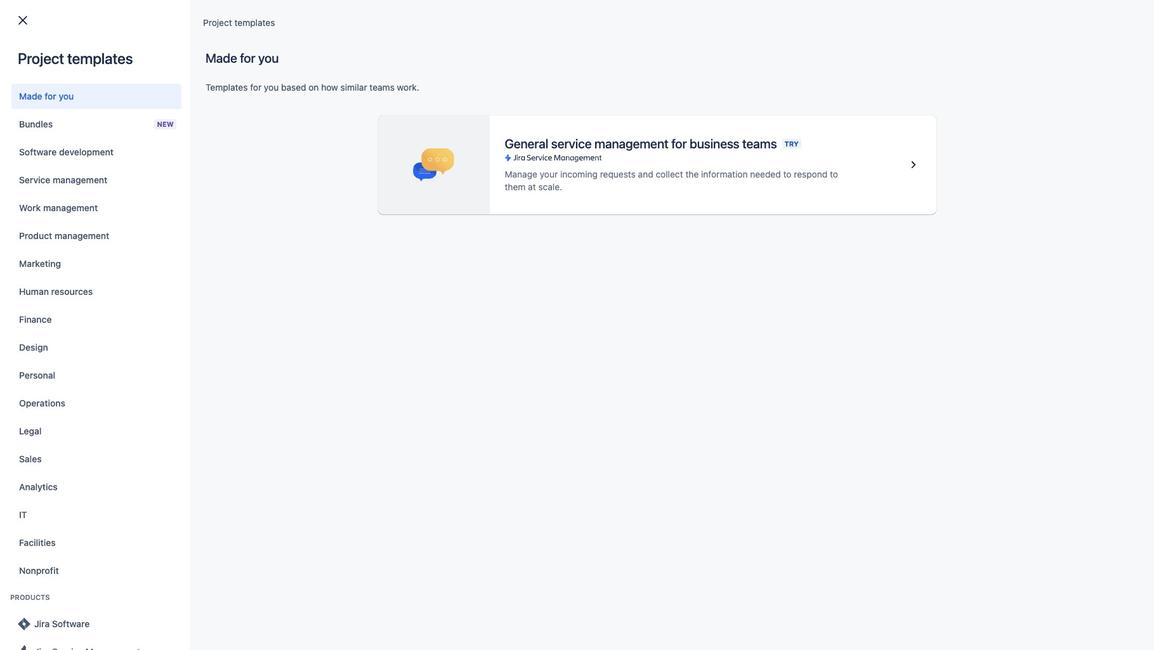 Task type: locate. For each thing, give the bounding box(es) containing it.
jira right jira software image
[[34, 619, 50, 630]]

team-
[[341, 154, 367, 165], [341, 185, 367, 195], [341, 215, 367, 226]]

analytics button
[[11, 475, 182, 500]]

finance
[[19, 314, 52, 325]]

general service management for business teams image
[[906, 157, 921, 173]]

for up templates
[[240, 51, 255, 65]]

nonprofit
[[19, 566, 59, 576]]

1 vertical spatial jira
[[34, 619, 50, 630]]

personal
[[19, 370, 55, 381]]

sample
[[130, 153, 160, 164]]

managed
[[367, 154, 405, 165], [367, 185, 405, 195], [367, 215, 405, 226]]

software right jira software icon
[[52, 619, 90, 630]]

software inside button
[[52, 619, 90, 630]]

0 horizontal spatial teams
[[370, 82, 395, 93]]

managed for go to market sample
[[367, 154, 405, 165]]

1 team- from the top
[[341, 154, 367, 165]]

0 horizontal spatial made
[[19, 91, 42, 102]]

banner
[[0, 0, 1155, 36]]

1 vertical spatial software
[[52, 619, 90, 630]]

resources
[[51, 286, 93, 297]]

software development
[[19, 147, 114, 157]]

project templates
[[203, 17, 275, 28], [18, 50, 133, 67]]

project
[[203, 17, 232, 28], [18, 50, 64, 67], [98, 275, 127, 286]]

software down bundles at the left top of the page
[[19, 147, 57, 157]]

incoming
[[560, 169, 598, 180]]

2 vertical spatial managed
[[367, 215, 405, 226]]

needed
[[750, 169, 781, 180]]

1 vertical spatial software
[[408, 215, 443, 226]]

0 vertical spatial managed
[[367, 154, 405, 165]]

1 horizontal spatial made for you
[[206, 51, 279, 65]]

try
[[785, 140, 799, 148]]

2 horizontal spatial project
[[203, 17, 232, 28]]

go
[[75, 153, 87, 164]]

teams up the needed
[[743, 136, 777, 151]]

business
[[690, 136, 740, 151], [408, 154, 444, 165]]

0 vertical spatial team-
[[341, 154, 367, 165]]

1 horizontal spatial project templates
[[203, 17, 275, 28]]

1 vertical spatial project
[[18, 50, 64, 67]]

made for you
[[206, 51, 279, 65], [19, 91, 74, 102]]

team-managed business
[[341, 154, 444, 165]]

similar
[[341, 82, 367, 93]]

star project-1374 image
[[30, 304, 45, 320]]

1 vertical spatial business
[[408, 154, 444, 165]]

design
[[19, 342, 48, 353]]

managed for goodmorning
[[367, 185, 405, 195]]

your
[[540, 169, 558, 180]]

management up product management
[[43, 202, 98, 213]]

sales
[[19, 454, 42, 465]]

design button
[[11, 335, 182, 361]]

work management button
[[11, 195, 182, 221]]

0 horizontal spatial jira
[[34, 619, 50, 630]]

for
[[240, 51, 255, 65], [250, 82, 262, 93], [45, 91, 56, 102], [672, 136, 687, 151]]

based
[[281, 82, 306, 93]]

you
[[258, 51, 279, 65], [264, 82, 279, 93], [59, 91, 74, 102]]

management
[[595, 136, 669, 151], [53, 175, 107, 185], [43, 202, 98, 213], [55, 230, 109, 241]]

0 vertical spatial made for you
[[206, 51, 279, 65]]

jira service management image
[[17, 645, 32, 651]]

star goodmorning image
[[30, 183, 45, 198]]

management for work management
[[43, 202, 98, 213]]

1 vertical spatial team-
[[341, 185, 367, 195]]

2 team- from the top
[[341, 185, 367, 195]]

1 horizontal spatial business
[[690, 136, 740, 151]]

star go to market sample image
[[30, 152, 45, 168]]

3 managed from the top
[[367, 215, 405, 226]]

human resources button
[[11, 279, 182, 305]]

made for you up templates
[[206, 51, 279, 65]]

0 horizontal spatial project
[[18, 50, 64, 67]]

software
[[19, 147, 57, 157], [52, 619, 90, 630]]

nova project
[[75, 275, 127, 286]]

2 software from the top
[[408, 215, 443, 226]]

to right the needed
[[784, 169, 792, 180]]

1 managed from the top
[[367, 154, 405, 165]]

made up templates
[[206, 51, 237, 65]]

marketing
[[19, 258, 61, 269]]

jira service management image
[[505, 153, 602, 163], [505, 153, 602, 163], [17, 645, 32, 651]]

0 vertical spatial teams
[[370, 82, 395, 93]]

for inside button
[[45, 91, 56, 102]]

work management
[[19, 202, 98, 213]]

management inside the work management button
[[43, 202, 98, 213]]

operations
[[19, 398, 65, 409]]

to right go
[[89, 153, 97, 164]]

service management button
[[11, 168, 182, 193]]

2 vertical spatial project
[[98, 275, 127, 286]]

legal button
[[11, 419, 182, 444]]

collect
[[656, 169, 683, 180]]

0 vertical spatial jira
[[218, 93, 233, 104]]

bundles
[[19, 119, 53, 129]]

0 vertical spatial project templates
[[203, 17, 275, 28]]

facilities button
[[11, 531, 182, 556]]

1 vertical spatial made for you
[[19, 91, 74, 102]]

nova
[[75, 275, 96, 286]]

0 vertical spatial project
[[203, 17, 232, 28]]

team-managed software
[[341, 185, 443, 195], [341, 215, 443, 226]]

new
[[157, 120, 174, 128]]

management inside product management button
[[55, 230, 109, 241]]

templates
[[206, 82, 248, 93]]

1 software from the top
[[408, 185, 443, 195]]

made for you up bundles at the left top of the page
[[19, 91, 74, 102]]

jira down templates
[[218, 93, 233, 104]]

1 vertical spatial teams
[[743, 136, 777, 151]]

products
[[10, 593, 50, 602]]

to right respond
[[830, 169, 838, 180]]

software
[[408, 185, 443, 195], [408, 215, 443, 226]]

made inside button
[[19, 91, 42, 102]]

2 team-managed software from the top
[[341, 215, 443, 226]]

management inside the service management button
[[53, 175, 107, 185]]

0 vertical spatial team-managed software
[[341, 185, 443, 195]]

for up collect
[[672, 136, 687, 151]]

software development button
[[11, 140, 182, 165]]

lead
[[510, 128, 530, 139]]

for up bundles at the left top of the page
[[45, 91, 56, 102]]

1 horizontal spatial templates
[[235, 17, 275, 28]]

to
[[89, 153, 97, 164], [784, 169, 792, 180], [830, 169, 838, 180]]

Search field
[[913, 7, 1040, 28]]

marketing button
[[11, 251, 182, 277]]

2 managed from the top
[[367, 185, 405, 195]]

Search Projects text field
[[27, 90, 151, 108]]

jira software image
[[17, 617, 32, 632]]

1 vertical spatial team-managed software
[[341, 215, 443, 226]]

management down go
[[53, 175, 107, 185]]

0 horizontal spatial project templates
[[18, 50, 133, 67]]

0 vertical spatial templates
[[235, 17, 275, 28]]

1 horizontal spatial jira
[[218, 93, 233, 104]]

made
[[206, 51, 237, 65], [19, 91, 42, 102]]

0 vertical spatial software
[[19, 147, 57, 157]]

management down the work management button
[[55, 230, 109, 241]]

2 vertical spatial team-
[[341, 215, 367, 226]]

0 vertical spatial software
[[408, 185, 443, 195]]

0 horizontal spatial business
[[408, 154, 444, 165]]

1 vertical spatial made
[[19, 91, 42, 102]]

templates
[[235, 17, 275, 28], [67, 50, 133, 67]]

1 vertical spatial managed
[[367, 185, 405, 195]]

1 vertical spatial project templates
[[18, 50, 133, 67]]

1 horizontal spatial made
[[206, 51, 237, 65]]

0 horizontal spatial made for you
[[19, 91, 74, 102]]

1 team-managed software from the top
[[341, 185, 443, 195]]

management for service management
[[53, 175, 107, 185]]

0 vertical spatial business
[[690, 136, 740, 151]]

1 horizontal spatial teams
[[743, 136, 777, 151]]

service
[[551, 136, 592, 151]]

1 horizontal spatial project
[[98, 275, 127, 286]]

made up bundles at the left top of the page
[[19, 91, 42, 102]]

1 vertical spatial templates
[[67, 50, 133, 67]]

teams left work.
[[370, 82, 395, 93]]

name
[[54, 128, 79, 139]]



Task type: vqa. For each thing, say whether or not it's contained in the screenshot.
topmost STARRED
no



Task type: describe. For each thing, give the bounding box(es) containing it.
0 horizontal spatial templates
[[67, 50, 133, 67]]

service management
[[19, 175, 107, 185]]

products
[[235, 93, 272, 104]]

choose jira products
[[184, 93, 272, 104]]

3 team- from the top
[[341, 215, 367, 226]]

1 horizontal spatial to
[[784, 169, 792, 180]]

project templates link
[[203, 15, 275, 30]]

projects
[[25, 52, 79, 70]]

back to projects image
[[15, 13, 30, 28]]

star nova project image
[[30, 274, 45, 289]]

jira software
[[34, 619, 90, 630]]

them
[[505, 182, 526, 192]]

product
[[19, 230, 52, 241]]

the
[[686, 169, 699, 180]]

product management
[[19, 230, 109, 241]]

nonprofit button
[[11, 559, 182, 584]]

lead button
[[505, 126, 545, 140]]

on
[[309, 82, 319, 93]]

software inside "button"
[[19, 147, 57, 157]]

previous image
[[28, 346, 43, 361]]

made for you inside "made for you" button
[[19, 91, 74, 102]]

legal
[[19, 426, 42, 437]]

market
[[100, 153, 128, 164]]

nova project link
[[54, 274, 230, 289]]

project inside project templates link
[[203, 17, 232, 28]]

manage your incoming requests and collect the information needed to respond to them at scale.
[[505, 169, 838, 192]]

you inside "made for you" button
[[59, 91, 74, 102]]

respond
[[794, 169, 828, 180]]

it
[[19, 510, 27, 520]]

management for product management
[[55, 230, 109, 241]]

requests
[[600, 169, 636, 180]]

team- for goodmorning
[[341, 185, 367, 195]]

human resources
[[19, 286, 93, 297]]

made for you button
[[11, 84, 182, 109]]

jira inside button
[[34, 619, 50, 630]]

finance button
[[11, 307, 182, 333]]

service
[[19, 175, 50, 185]]

for up products
[[250, 82, 262, 93]]

at
[[528, 182, 536, 192]]

general
[[505, 136, 549, 151]]

primary element
[[8, 0, 903, 35]]

operations button
[[11, 391, 182, 416]]

general service management for business teams
[[505, 136, 777, 151]]

name button
[[49, 126, 97, 140]]

it button
[[11, 503, 182, 528]]

manage
[[505, 169, 538, 180]]

jira software image
[[17, 617, 32, 632]]

go to market sample
[[75, 153, 160, 164]]

and
[[638, 169, 654, 180]]

how
[[321, 82, 338, 93]]

product management button
[[11, 223, 182, 249]]

work.
[[397, 82, 419, 93]]

facilities
[[19, 538, 56, 548]]

templates for you based on how similar teams work.
[[206, 82, 419, 93]]

star nacho prod image
[[30, 244, 45, 259]]

0 horizontal spatial to
[[89, 153, 97, 164]]

team- for go to market sample
[[341, 154, 367, 165]]

management up requests
[[595, 136, 669, 151]]

project inside nova project link
[[98, 275, 127, 286]]

choose
[[184, 93, 215, 104]]

development
[[59, 147, 114, 157]]

jira software button
[[11, 612, 182, 637]]

scale.
[[539, 182, 562, 192]]

human
[[19, 286, 49, 297]]

0 vertical spatial made
[[206, 51, 237, 65]]

work
[[19, 202, 41, 213]]

go to market sample link
[[54, 152, 230, 168]]

goodmorning link
[[54, 183, 230, 198]]

analytics
[[19, 482, 58, 493]]

goodmorning
[[75, 184, 131, 195]]

information
[[701, 169, 748, 180]]

sales button
[[11, 447, 182, 472]]

2 horizontal spatial to
[[830, 169, 838, 180]]

personal button
[[11, 363, 182, 388]]



